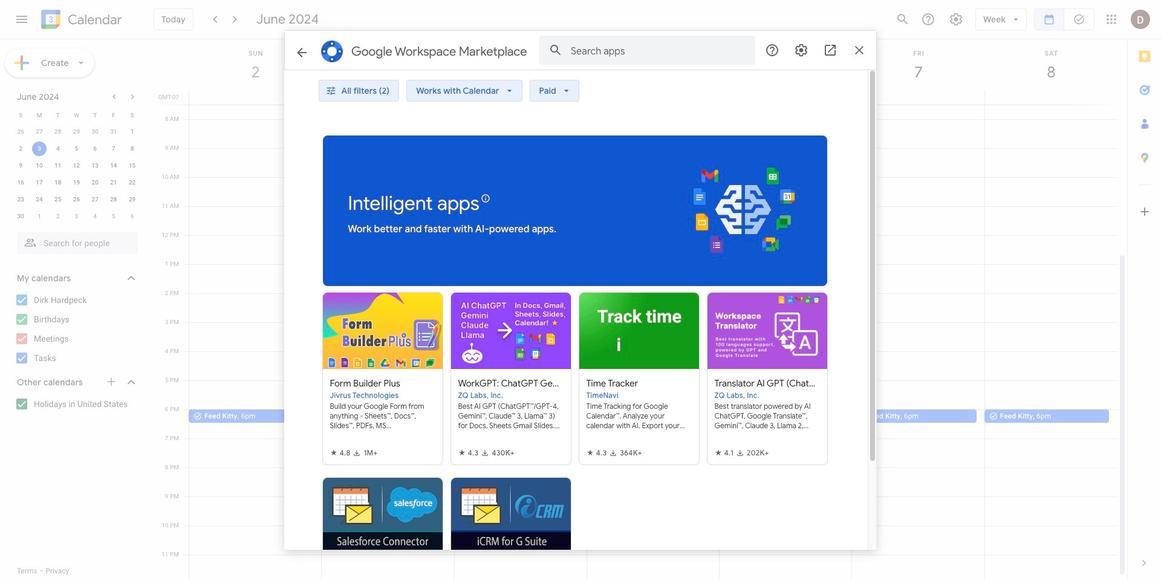 Task type: describe. For each thing, give the bounding box(es) containing it.
4 element
[[51, 142, 65, 156]]

may 31 element
[[106, 125, 121, 139]]

may 30 element
[[88, 125, 102, 139]]

sunday, june 2 element
[[189, 39, 322, 90]]

29 element
[[125, 192, 140, 207]]

july 5 element
[[106, 209, 121, 224]]

13 element
[[88, 159, 102, 173]]

june 2024 grid
[[11, 107, 142, 225]]

9 element
[[14, 159, 28, 173]]

may 26 element
[[14, 125, 28, 139]]

26 element
[[69, 192, 84, 207]]

5 element
[[69, 142, 84, 156]]

may 29 element
[[69, 125, 84, 139]]

july 4 element
[[88, 209, 102, 224]]

thursday, june 6 element
[[720, 39, 853, 90]]

3, today element
[[32, 142, 47, 156]]

16 element
[[14, 176, 28, 190]]

cell inside "june 2024" grid
[[30, 140, 49, 157]]

heading inside "calendar" element
[[65, 12, 122, 27]]

my calendars list
[[2, 290, 150, 368]]

7 element
[[106, 142, 121, 156]]

july 3 element
[[69, 209, 84, 224]]

14 element
[[106, 159, 121, 173]]

monday, june 3, today element
[[322, 39, 455, 90]]

24 element
[[32, 192, 47, 207]]

july 1 element
[[32, 209, 47, 224]]

22 element
[[125, 176, 140, 190]]

july 2 element
[[51, 209, 65, 224]]

12 element
[[69, 159, 84, 173]]

19 element
[[69, 176, 84, 190]]



Task type: vqa. For each thing, say whether or not it's contained in the screenshot.
27 element
yes



Task type: locate. For each thing, give the bounding box(es) containing it.
18 element
[[51, 176, 65, 190]]

july 6 element
[[125, 209, 140, 224]]

may 27 element
[[32, 125, 47, 139]]

17 element
[[32, 176, 47, 190]]

heading
[[65, 12, 122, 27]]

may 28 element
[[51, 125, 65, 139]]

23 element
[[14, 192, 28, 207]]

27 element
[[88, 192, 102, 207]]

2 element
[[14, 142, 28, 156]]

main drawer image
[[15, 12, 29, 27]]

row
[[184, 90, 1128, 105], [11, 107, 142, 123], [11, 123, 142, 140], [11, 140, 142, 157], [11, 157, 142, 174], [11, 174, 142, 191], [11, 191, 142, 208], [11, 208, 142, 225]]

tuesday, june 4 element
[[455, 39, 588, 90]]

calendar element
[[39, 7, 122, 34]]

28 element
[[106, 192, 121, 207]]

21 element
[[106, 176, 121, 190]]

row group
[[11, 123, 142, 225]]

wednesday, june 5 element
[[588, 39, 720, 90]]

10 element
[[32, 159, 47, 173]]

6 element
[[88, 142, 102, 156]]

None search field
[[0, 228, 150, 254]]

grid
[[155, 39, 1128, 580]]

tab list
[[1129, 39, 1162, 546]]

8 element
[[125, 142, 140, 156]]

30 element
[[14, 209, 28, 224]]

11 element
[[51, 159, 65, 173]]

15 element
[[125, 159, 140, 173]]

friday, june 7 element
[[853, 39, 986, 90]]

20 element
[[88, 176, 102, 190]]

25 element
[[51, 192, 65, 207]]

cell
[[189, 90, 322, 105], [455, 90, 587, 105], [853, 90, 985, 105], [985, 90, 1118, 105], [30, 140, 49, 157]]

saturday, june 8 element
[[986, 39, 1118, 90]]

1 element
[[125, 125, 140, 139]]



